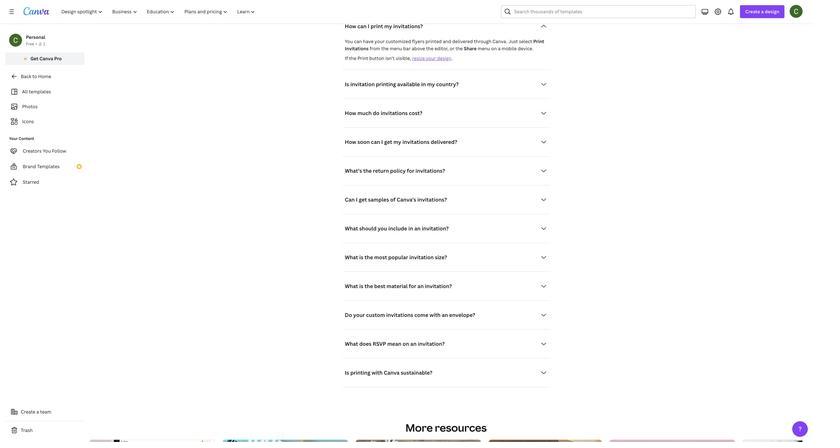 Task type: locate. For each thing, give the bounding box(es) containing it.
icons link
[[9, 116, 80, 128]]

0 vertical spatial a
[[761, 8, 764, 15]]

0 vertical spatial design
[[765, 8, 779, 15]]

1 how from the top
[[345, 23, 356, 30]]

1 horizontal spatial get
[[384, 138, 392, 146]]

all templates link
[[9, 86, 80, 98]]

my for country?
[[427, 81, 435, 88]]

0 horizontal spatial printing
[[350, 370, 370, 377]]

menu down the customized
[[390, 45, 402, 51]]

invitations? inside dropdown button
[[416, 167, 445, 174]]

0 horizontal spatial your
[[353, 312, 365, 319]]

1 vertical spatial you
[[43, 148, 51, 154]]

starred
[[23, 179, 39, 185]]

is printing with canva sustainable?
[[345, 370, 432, 377]]

1 horizontal spatial canva
[[384, 370, 399, 377]]

0 vertical spatial can
[[357, 23, 367, 30]]

menu down through
[[478, 45, 490, 51]]

1 horizontal spatial create
[[745, 8, 760, 15]]

invitation up much
[[350, 81, 375, 88]]

delivered
[[452, 38, 473, 44]]

invitations? up the customized
[[393, 23, 423, 30]]

•
[[35, 41, 37, 47]]

create inside 'create a design' dropdown button
[[745, 8, 760, 15]]

2 what from the top
[[345, 254, 358, 261]]

print down invitations
[[357, 55, 368, 61]]

0 horizontal spatial a
[[36, 409, 39, 415]]

an right include
[[414, 225, 421, 232]]

design down editor,
[[437, 55, 451, 61]]

1 vertical spatial canva
[[384, 370, 399, 377]]

invitation?
[[422, 225, 449, 232], [425, 283, 452, 290], [418, 341, 445, 348]]

invitations? for how can i print my invitations?
[[393, 23, 423, 30]]

is left best
[[359, 283, 363, 290]]

button
[[369, 55, 384, 61]]

my up policy at left top
[[393, 138, 401, 146]]

invitations inside "dropdown button"
[[381, 110, 408, 117]]

starred link
[[5, 176, 84, 189]]

1 vertical spatial how
[[345, 110, 356, 117]]

printing left available
[[376, 81, 396, 88]]

personal
[[26, 34, 45, 40]]

can
[[357, 23, 367, 30], [354, 38, 362, 44], [371, 138, 380, 146]]

2 vertical spatial i
[[356, 196, 358, 203]]

1 vertical spatial printing
[[350, 370, 370, 377]]

invitations
[[381, 110, 408, 117], [402, 138, 429, 146], [386, 312, 413, 319]]

0 horizontal spatial get
[[359, 196, 367, 203]]

in
[[421, 81, 426, 88], [408, 225, 413, 232]]

0 horizontal spatial my
[[384, 23, 392, 30]]

how much do invitations cost?
[[345, 110, 422, 117]]

3 how from the top
[[345, 138, 356, 146]]

1 vertical spatial with
[[372, 370, 383, 377]]

1 horizontal spatial menu
[[478, 45, 490, 51]]

in right available
[[421, 81, 426, 88]]

top level navigation element
[[57, 5, 261, 18]]

i right soon
[[381, 138, 383, 146]]

what inside "dropdown button"
[[345, 254, 358, 261]]

of
[[390, 196, 395, 203]]

content
[[19, 136, 34, 142]]

resources
[[435, 421, 487, 435]]

menu
[[390, 45, 402, 51], [478, 45, 490, 51]]

print invitations
[[345, 38, 544, 51]]

0 vertical spatial your
[[375, 38, 385, 44]]

do
[[373, 110, 379, 117]]

how left much
[[345, 110, 356, 117]]

2 vertical spatial invitations?
[[417, 196, 447, 203]]

what does rsvp mean on an invitation?
[[345, 341, 445, 348]]

can up invitations
[[354, 38, 362, 44]]

2 vertical spatial your
[[353, 312, 365, 319]]

your up the from
[[375, 38, 385, 44]]

get
[[384, 138, 392, 146], [359, 196, 367, 203]]

get
[[30, 55, 38, 62]]

brand
[[23, 164, 36, 170]]

in right include
[[408, 225, 413, 232]]

0 vertical spatial invitations
[[381, 110, 408, 117]]

1 vertical spatial on
[[403, 341, 409, 348]]

popular
[[388, 254, 408, 261]]

1 is from the top
[[345, 81, 349, 88]]

2 horizontal spatial my
[[427, 81, 435, 88]]

get right can
[[359, 196, 367, 203]]

on right mean
[[403, 341, 409, 348]]

the left the most
[[365, 254, 373, 261]]

for
[[407, 167, 414, 174], [409, 283, 416, 290]]

is for is printing with canva sustainable?
[[345, 370, 349, 377]]

2 horizontal spatial your
[[426, 55, 436, 61]]

1 vertical spatial create
[[21, 409, 35, 415]]

with down the rsvp
[[372, 370, 383, 377]]

Search search field
[[514, 6, 692, 18]]

you
[[378, 225, 387, 232]]

2 vertical spatial how
[[345, 138, 356, 146]]

0 vertical spatial is
[[345, 81, 349, 88]]

2 is from the top
[[359, 283, 363, 290]]

2 is from the top
[[345, 370, 349, 377]]

0 vertical spatial on
[[491, 45, 497, 51]]

your
[[9, 136, 18, 142]]

1 horizontal spatial my
[[393, 138, 401, 146]]

0 vertical spatial is
[[359, 254, 363, 261]]

printing down does at bottom left
[[350, 370, 370, 377]]

get right soon
[[384, 138, 392, 146]]

policy
[[390, 167, 406, 174]]

2 vertical spatial a
[[36, 409, 39, 415]]

canva left sustainable?
[[384, 370, 399, 377]]

1 vertical spatial is
[[345, 370, 349, 377]]

above
[[412, 45, 425, 51]]

just
[[508, 38, 518, 44]]

should
[[359, 225, 376, 232]]

my right "print" on the left of the page
[[384, 23, 392, 30]]

invitations for cost?
[[381, 110, 408, 117]]

0 horizontal spatial menu
[[390, 45, 402, 51]]

my
[[384, 23, 392, 30], [427, 81, 435, 88], [393, 138, 401, 146]]

can
[[345, 196, 355, 203]]

with
[[430, 312, 441, 319], [372, 370, 383, 377]]

2 vertical spatial my
[[393, 138, 401, 146]]

1 horizontal spatial design
[[765, 8, 779, 15]]

1 menu from the left
[[390, 45, 402, 51]]

0 horizontal spatial with
[[372, 370, 383, 377]]

the right the from
[[381, 45, 389, 51]]

0 vertical spatial create
[[745, 8, 760, 15]]

None search field
[[501, 5, 696, 18]]

0 vertical spatial for
[[407, 167, 414, 174]]

0 vertical spatial invitation
[[350, 81, 375, 88]]

isn't
[[385, 55, 395, 61]]

canva inside dropdown button
[[384, 370, 399, 377]]

invitation left size?
[[409, 254, 434, 261]]

you up invitations
[[345, 38, 353, 44]]

modern-day invitation etiquette image
[[609, 440, 735, 443]]

3 what from the top
[[345, 283, 358, 290]]

select
[[519, 38, 532, 44]]

in for include
[[408, 225, 413, 232]]

4 what from the top
[[345, 341, 358, 348]]

how can i print my invitations?
[[345, 23, 423, 30]]

is inside dropdown button
[[359, 283, 363, 290]]

the left best
[[365, 283, 373, 290]]

custom
[[366, 312, 385, 319]]

1 vertical spatial for
[[409, 283, 416, 290]]

how inside "dropdown button"
[[345, 110, 356, 117]]

0 vertical spatial invitation?
[[422, 225, 449, 232]]

what is the most popular invitation size?
[[345, 254, 447, 261]]

invitation inside what is the most popular invitation size? "dropdown button"
[[409, 254, 434, 261]]

your right resize
[[426, 55, 436, 61]]

1 horizontal spatial with
[[430, 312, 441, 319]]

0 horizontal spatial on
[[403, 341, 409, 348]]

design left the christina overa 'icon'
[[765, 8, 779, 15]]

is
[[359, 254, 363, 261], [359, 283, 363, 290]]

0 vertical spatial how
[[345, 23, 356, 30]]

what left the most
[[345, 254, 358, 261]]

2 horizontal spatial a
[[761, 8, 764, 15]]

the inside "dropdown button"
[[365, 254, 373, 261]]

brand templates
[[23, 164, 60, 170]]

1 vertical spatial print
[[357, 55, 368, 61]]

the left return
[[363, 167, 372, 174]]

invitation? for what should you include in an invitation?
[[422, 225, 449, 232]]

invitations? down delivered?
[[416, 167, 445, 174]]

1 horizontal spatial you
[[345, 38, 353, 44]]

printed
[[426, 38, 442, 44]]

0 vertical spatial print
[[533, 38, 544, 44]]

on down canva.
[[491, 45, 497, 51]]

my for invitations
[[393, 138, 401, 146]]

1 is from the top
[[359, 254, 363, 261]]

.
[[451, 55, 453, 61]]

design
[[765, 8, 779, 15], [437, 55, 451, 61]]

for inside what is the best material for an invitation? dropdown button
[[409, 283, 416, 290]]

your content
[[9, 136, 34, 142]]

i
[[368, 23, 369, 30], [381, 138, 383, 146], [356, 196, 358, 203]]

what left the should
[[345, 225, 358, 232]]

0 vertical spatial in
[[421, 81, 426, 88]]

if the print button isn't visible, resize your design .
[[345, 55, 453, 61]]

what left does at bottom left
[[345, 341, 358, 348]]

invitations for come
[[386, 312, 413, 319]]

christina overa image
[[790, 5, 803, 18]]

0 vertical spatial invitations?
[[393, 23, 423, 30]]

print right select
[[533, 38, 544, 44]]

what is the most popular invitation size? button
[[342, 251, 550, 264]]

0 horizontal spatial in
[[408, 225, 413, 232]]

more
[[406, 421, 433, 435]]

can right soon
[[371, 138, 380, 146]]

2 vertical spatial can
[[371, 138, 380, 146]]

is for most
[[359, 254, 363, 261]]

my left country? at right top
[[427, 81, 435, 88]]

with right "come"
[[430, 312, 441, 319]]

invitations left delivered?
[[402, 138, 429, 146]]

0 vertical spatial my
[[384, 23, 392, 30]]

canva left the "pro" on the top left
[[39, 55, 53, 62]]

invitations right do
[[381, 110, 408, 117]]

resize
[[412, 55, 425, 61]]

customized
[[386, 38, 411, 44]]

0 vertical spatial canva
[[39, 55, 53, 62]]

is for is invitation printing available in my country?
[[345, 81, 349, 88]]

create for create a team
[[21, 409, 35, 415]]

is inside "dropdown button"
[[359, 254, 363, 261]]

all
[[22, 89, 28, 95]]

free •
[[26, 41, 37, 47]]

a inside button
[[36, 409, 39, 415]]

to
[[32, 73, 37, 80]]

get canva pro
[[30, 55, 62, 62]]

1 vertical spatial is
[[359, 283, 363, 290]]

the right or
[[455, 45, 463, 51]]

can for how
[[357, 23, 367, 30]]

what left best
[[345, 283, 358, 290]]

envelope?
[[449, 312, 475, 319]]

for right 'material'
[[409, 283, 416, 290]]

1 vertical spatial in
[[408, 225, 413, 232]]

1 vertical spatial get
[[359, 196, 367, 203]]

1 horizontal spatial print
[[533, 38, 544, 44]]

a inside dropdown button
[[761, 8, 764, 15]]

1 horizontal spatial i
[[368, 23, 369, 30]]

1 horizontal spatial printing
[[376, 81, 396, 88]]

how up invitations
[[345, 23, 356, 30]]

does
[[359, 341, 371, 348]]

print inside print invitations
[[533, 38, 544, 44]]

1 vertical spatial invitations?
[[416, 167, 445, 174]]

2 vertical spatial invitation?
[[418, 341, 445, 348]]

trash
[[21, 428, 33, 434]]

1
[[43, 41, 45, 47]]

i right can
[[356, 196, 358, 203]]

i left "print" on the left of the page
[[368, 23, 369, 30]]

2 how from the top
[[345, 110, 356, 117]]

0 horizontal spatial design
[[437, 55, 451, 61]]

0 vertical spatial with
[[430, 312, 441, 319]]

1 vertical spatial a
[[498, 45, 500, 51]]

creators you follow link
[[5, 145, 84, 158]]

an right mean
[[410, 341, 417, 348]]

what for what should you include in an invitation?
[[345, 225, 358, 232]]

invitation? down "come"
[[418, 341, 445, 348]]

invitation? up size?
[[422, 225, 449, 232]]

for right policy at left top
[[407, 167, 414, 174]]

how can i print my invitations? button
[[342, 20, 550, 33]]

0 horizontal spatial invitation
[[350, 81, 375, 88]]

0 vertical spatial you
[[345, 38, 353, 44]]

is invitation printing available in my country?
[[345, 81, 459, 88]]

an
[[414, 225, 421, 232], [417, 283, 424, 290], [442, 312, 448, 319], [410, 341, 417, 348]]

and
[[443, 38, 451, 44]]

is left the most
[[359, 254, 363, 261]]

you
[[345, 38, 353, 44], [43, 148, 51, 154]]

0 horizontal spatial canva
[[39, 55, 53, 62]]

get canva pro button
[[5, 53, 84, 65]]

your inside dropdown button
[[353, 312, 365, 319]]

1 vertical spatial can
[[354, 38, 362, 44]]

free
[[26, 41, 34, 47]]

1 vertical spatial my
[[427, 81, 435, 88]]

0 horizontal spatial create
[[21, 409, 35, 415]]

0 horizontal spatial i
[[356, 196, 358, 203]]

invitations?
[[393, 23, 423, 30], [416, 167, 445, 174], [417, 196, 447, 203]]

team
[[40, 409, 51, 415]]

brand templates link
[[5, 160, 84, 173]]

create inside create a team button
[[21, 409, 35, 415]]

1 what from the top
[[345, 225, 358, 232]]

invitation? down size?
[[425, 283, 452, 290]]

what for what is the best material for an invitation?
[[345, 283, 358, 290]]

canva inside button
[[39, 55, 53, 62]]

0 horizontal spatial print
[[357, 55, 368, 61]]

0 vertical spatial i
[[368, 23, 369, 30]]

0 vertical spatial printing
[[376, 81, 396, 88]]

you left follow
[[43, 148, 51, 154]]

is
[[345, 81, 349, 88], [345, 370, 349, 377]]

1 vertical spatial i
[[381, 138, 383, 146]]

invitations left "come"
[[386, 312, 413, 319]]

an right 'material'
[[417, 283, 424, 290]]

the down printed
[[426, 45, 433, 51]]

the
[[381, 45, 389, 51], [426, 45, 433, 51], [455, 45, 463, 51], [349, 55, 356, 61], [363, 167, 372, 174], [365, 254, 373, 261], [365, 283, 373, 290]]

1 horizontal spatial invitation
[[409, 254, 434, 261]]

your right do
[[353, 312, 365, 319]]

invitations? right the canva's
[[417, 196, 447, 203]]

1 vertical spatial invitation
[[409, 254, 434, 261]]

how soon can i get my invitations delivered? button
[[342, 136, 550, 148]]

2 vertical spatial invitations
[[386, 312, 413, 319]]

how to design a wedding invitation from scratch image
[[742, 440, 813, 443]]

how left soon
[[345, 138, 356, 146]]

can left "print" on the left of the page
[[357, 23, 367, 30]]

1 horizontal spatial in
[[421, 81, 426, 88]]



Task type: describe. For each thing, give the bounding box(es) containing it.
is printing with canva sustainable? button
[[342, 367, 550, 380]]

invitations? for what's the return policy for invitations?
[[416, 167, 445, 174]]

follow
[[52, 148, 66, 154]]

printing inside is invitation printing available in my country? dropdown button
[[376, 81, 396, 88]]

on inside dropdown button
[[403, 341, 409, 348]]

size?
[[435, 254, 447, 261]]

create a design button
[[740, 5, 784, 18]]

what's the return policy for invitations? button
[[342, 164, 550, 177]]

delivered?
[[431, 138, 457, 146]]

from
[[370, 45, 380, 51]]

mobile
[[502, 45, 517, 51]]

creators
[[23, 148, 42, 154]]

return
[[373, 167, 389, 174]]

create a team button
[[5, 406, 84, 419]]

share
[[464, 45, 477, 51]]

1 vertical spatial invitation?
[[425, 283, 452, 290]]

2 menu from the left
[[478, 45, 490, 51]]

for inside what's the return policy for invitations? dropdown button
[[407, 167, 414, 174]]

editor,
[[435, 45, 449, 51]]

flyers
[[412, 38, 424, 44]]

how soon can i get my invitations delivered?
[[345, 138, 457, 146]]

create a team
[[21, 409, 51, 415]]

soon
[[357, 138, 370, 146]]

or
[[450, 45, 454, 51]]

icons
[[22, 118, 34, 125]]

can for you
[[354, 38, 362, 44]]

what should you include in an invitation?
[[345, 225, 449, 232]]

invitation inside is invitation printing available in my country? dropdown button
[[350, 81, 375, 88]]

in for available
[[421, 81, 426, 88]]

a for team
[[36, 409, 39, 415]]

design inside dropdown button
[[765, 8, 779, 15]]

visible,
[[396, 55, 411, 61]]

from the menu bar above the editor, or the share menu on a mobile device.
[[370, 45, 533, 51]]

0 vertical spatial get
[[384, 138, 392, 146]]

resize your design link
[[412, 55, 451, 61]]

pro
[[54, 55, 62, 62]]

templates
[[37, 164, 60, 170]]

can i get samples of canva's invitations? button
[[342, 193, 550, 206]]

if
[[345, 55, 348, 61]]

rsvp
[[373, 341, 386, 348]]

what should you include in an invitation? button
[[342, 222, 550, 235]]

what's
[[345, 167, 362, 174]]

back to home link
[[5, 70, 84, 83]]

can i get samples of canva's invitations?
[[345, 196, 447, 203]]

canva.
[[492, 38, 507, 44]]

an left envelope?
[[442, 312, 448, 319]]

more resources
[[406, 421, 487, 435]]

is for best
[[359, 283, 363, 290]]

50 beautifully designed print invitations to inspire you image
[[356, 440, 481, 443]]

printing inside is printing with canva sustainable? dropdown button
[[350, 370, 370, 377]]

all templates
[[22, 89, 51, 95]]

1 horizontal spatial your
[[375, 38, 385, 44]]

photos link
[[9, 101, 80, 113]]

templates
[[29, 89, 51, 95]]

create a design
[[745, 8, 779, 15]]

with inside do your custom invitations come with an envelope? dropdown button
[[430, 312, 441, 319]]

home
[[38, 73, 51, 80]]

back
[[21, 73, 31, 80]]

how for how much do invitations cost?
[[345, 110, 356, 117]]

invitation? for what does rsvp mean on an invitation?
[[418, 341, 445, 348]]

device.
[[518, 45, 533, 51]]

what does rsvp mean on an invitation? button
[[342, 338, 550, 351]]

through
[[474, 38, 491, 44]]

with inside is printing with canva sustainable? dropdown button
[[372, 370, 383, 377]]

country?
[[436, 81, 459, 88]]

1 vertical spatial invitations
[[402, 138, 429, 146]]

cost?
[[409, 110, 422, 117]]

what's the return policy for invitations?
[[345, 167, 445, 174]]

the right if at left
[[349, 55, 356, 61]]

back to home
[[21, 73, 51, 80]]

what is the best material for an invitation? button
[[342, 280, 550, 293]]

print
[[371, 23, 383, 30]]

material
[[387, 283, 408, 290]]

much
[[357, 110, 372, 117]]

have
[[363, 38, 373, 44]]

photos
[[22, 104, 38, 110]]

a for design
[[761, 8, 764, 15]]

what for what is the most popular invitation size?
[[345, 254, 358, 261]]

you can have your customized flyers printed and delivered through canva. just select
[[345, 38, 533, 44]]

invitations size guide image
[[223, 440, 348, 443]]

1 horizontal spatial a
[[498, 45, 500, 51]]

how much do invitations cost? button
[[342, 107, 550, 120]]

do your custom invitations come with an envelope? button
[[342, 309, 550, 322]]

1 vertical spatial your
[[426, 55, 436, 61]]

create for create a design
[[745, 8, 760, 15]]

most
[[374, 254, 387, 261]]

0 horizontal spatial you
[[43, 148, 51, 154]]

what is the best material for an invitation?
[[345, 283, 452, 290]]

is invitation printing available in my country? button
[[342, 78, 550, 91]]

trash link
[[5, 425, 84, 438]]

the inside dropdown button
[[365, 283, 373, 290]]

mean
[[387, 341, 401, 348]]

how for how soon can i get my invitations delivered?
[[345, 138, 356, 146]]

1 vertical spatial design
[[437, 55, 451, 61]]

1 horizontal spatial on
[[491, 45, 497, 51]]

best
[[374, 283, 385, 290]]

the inside dropdown button
[[363, 167, 372, 174]]

create an invitation in canva image
[[90, 440, 215, 443]]

come
[[414, 312, 428, 319]]

2 horizontal spatial i
[[381, 138, 383, 146]]

canva's
[[397, 196, 416, 203]]

how for how can i print my invitations?
[[345, 23, 356, 30]]

creators you follow
[[23, 148, 66, 154]]

what for what does rsvp mean on an invitation?
[[345, 341, 358, 348]]



Task type: vqa. For each thing, say whether or not it's contained in the screenshot.
1st is from the bottom
yes



